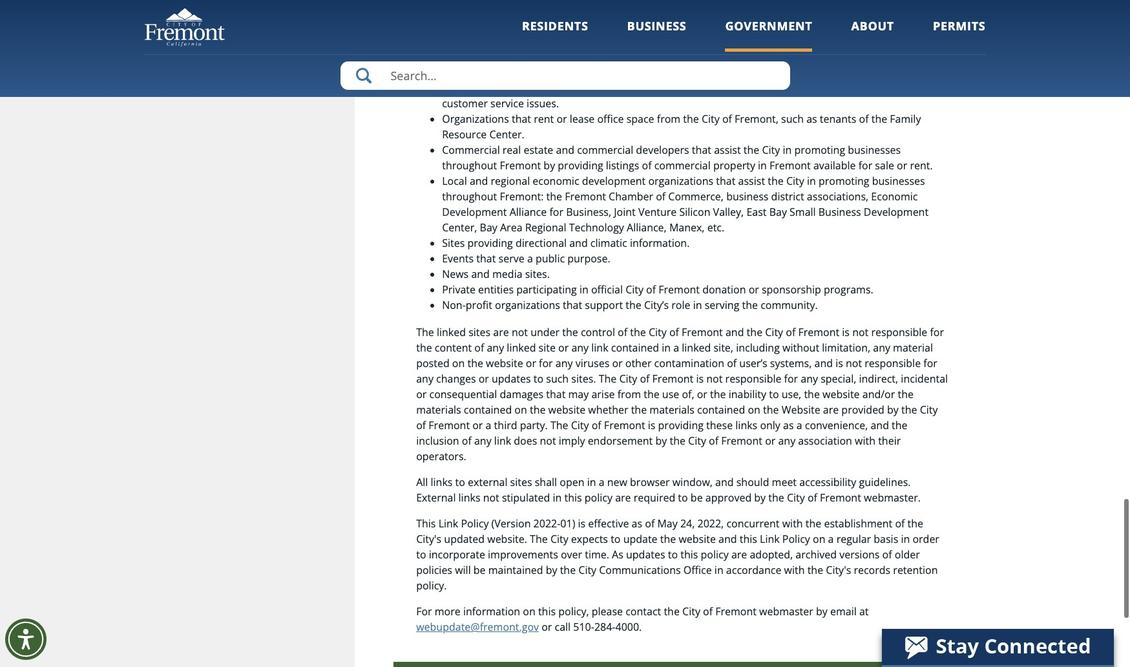 Task type: vqa. For each thing, say whether or not it's contained in the screenshot.
Homeless
no



Task type: describe. For each thing, give the bounding box(es) containing it.
Search text field
[[340, 61, 790, 90]]

or left other
[[612, 356, 623, 370]]

with inside the "the linked sites are not under the control of the city of fremont and the city of fremont is not responsible for the content of any linked site or any link contained in a linked site, including without limitation, any material posted on the website or for any viruses or other contamination of user's systems, and is not responsible for any changes or updates to such sites. the city of fremont is not responsible for any special, indirect, incidental or consequential damages that may arise from the use of, or the inability to use, the website and/or the materials contained on the website whether the materials contained on the website are provided by the city of fremont or a third party. the city of fremont is providing these links only as a convenience, and the inclusion of any link does not imply endorsement by the city of fremont or any association with their operators."
[[855, 434, 876, 448]]

all links to external sites shall open in a new browser window, and should meet accessibility guidelines. external links not stipulated in this policy are required to be approved by the city of fremont webmaster.
[[416, 475, 921, 505]]

alliance
[[510, 205, 547, 219]]

or down only at bottom
[[765, 434, 776, 448]]

2 vertical spatial responsible
[[726, 372, 782, 386]]

fremont up "role" in the right of the page
[[659, 282, 700, 297]]

for up incidental
[[924, 356, 938, 370]]

on inside for more information on this policy, please contact the city of fremont webmaster by email at webupdate@fremont.gov or call 510-284-4000.
[[523, 604, 536, 619]]

operators.
[[416, 449, 467, 463]]

please
[[592, 604, 623, 619]]

or up consequential
[[479, 372, 489, 386]]

the up arise at the bottom
[[599, 372, 617, 386]]

webupdate@fremont.gov link
[[416, 620, 539, 634]]

updates inside this link policy (version 2022-01) is effective as of may 24, 2022, concurrent with the establishment of the city's updated website. the city expects to update the website and this link policy on a regular basis in order to incorporate improvements over time. as updates to this policy are adopted, archived versions of older policies will be maintained by the city communications office in accordance with the city's records retention policy.
[[626, 547, 666, 562]]

0 horizontal spatial linked
[[437, 325, 466, 339]]

by up related
[[522, 50, 533, 64]]

any down site
[[556, 356, 573, 370]]

fremont inside for more information on this policy, please contact the city of fremont webmaster by email at webupdate@fremont.gov or call 510-284-4000.
[[716, 604, 757, 619]]

of up basis
[[896, 516, 905, 531]]

website inside this link policy (version 2022-01) is effective as of may 24, 2022, concurrent with the establishment of the city's updated website. the city expects to update the website and this link policy on a regular basis in order to incorporate improvements over time. as updates to this policy are adopted, archived versions of older policies will be maintained by the city communications office in accordance with the city's records retention policy.
[[679, 532, 716, 546]]

2 organizations from the top
[[442, 112, 509, 126]]

in right "services"
[[692, 50, 701, 64]]

developers
[[636, 143, 690, 157]]

or right of,
[[697, 387, 708, 401]]

a left "third"
[[486, 418, 492, 432]]

about
[[852, 18, 895, 34]]

at
[[860, 604, 869, 619]]

are down entities
[[493, 325, 509, 339]]

city right official
[[626, 282, 644, 297]]

news
[[442, 267, 469, 281]]

policies
[[416, 563, 452, 577]]

2022-
[[534, 516, 561, 531]]

in right "role" in the right of the page
[[693, 298, 702, 312]]

business
[[727, 189, 769, 204]]

establishment
[[824, 516, 893, 531]]

0 horizontal spatial organizations
[[495, 298, 560, 312]]

whether
[[588, 403, 629, 417]]

fremont down these at bottom right
[[722, 434, 763, 448]]

governmental
[[598, 65, 665, 79]]

2 horizontal spatial city's
[[826, 563, 851, 577]]

and right local
[[470, 174, 488, 188]]

as inside other government agencies, including federal, state, county, regional, public schools, joint power authorities, and  special districts. organizations that receive sponsorship from the city of fremont in the form of a financial grant, or a written contract by which the city provides services in collaboration with the organization to achieve a mutual goal related to the city's governmental purpose. private utilities that have a franchise from the city of fremont by which the city regulates or monitors customer service issues. organizations that rent or lease office space from the city of fremont, such as tenants of the family resource center. commercial real estate and commercial developers that assist the city in promoting businesses throughout fremont by providing listings of commercial property in fremont available for sale or rent. local and regional economic development organizations that assist the city in promoting businesses throughout fremont: the fremont chamber of commerce, business district associations, economic development alliance for business, joint venture silicon valley, east bay small business development center, bay area regional technology alliance, manex, etc. sites providing directional and climatic information. events that serve a public purpose. news and media sites. private entities participating in official city of fremont donation or sponsorship programs. non-profit organizations that support the city's role in serving the community.
[[807, 112, 818, 126]]

fremont up business,
[[565, 189, 606, 204]]

0 horizontal spatial link
[[494, 434, 511, 448]]

business inside other government agencies, including federal, state, county, regional, public schools, joint power authorities, and  special districts. organizations that receive sponsorship from the city of fremont in the form of a financial grant, or a written contract by which the city provides services in collaboration with the organization to achieve a mutual goal related to the city's governmental purpose. private utilities that have a franchise from the city of fremont by which the city regulates or monitors customer service issues. organizations that rent or lease office space from the city of fremont, such as tenants of the family resource center. commercial real estate and commercial developers that assist the city in promoting businesses throughout fremont by providing listings of commercial property in fremont available for sale or rent. local and regional economic development organizations that assist the city in promoting businesses throughout fremont: the fremont chamber of commerce, business district associations, economic development alliance for business, joint venture silicon valley, east bay small business development center, bay area regional technology alliance, manex, etc. sites providing directional and climatic information. events that serve a public purpose. news and media sites. private entities participating in official city of fremont donation or sponsorship programs. non-profit organizations that support the city's role in serving the community.
[[819, 205, 861, 219]]

may
[[569, 387, 589, 401]]

0 vertical spatial responsible
[[872, 325, 928, 339]]

fremont up the without
[[799, 325, 840, 339]]

1 horizontal spatial providing
[[558, 158, 604, 172]]

entities
[[478, 282, 514, 297]]

this down concurrent
[[740, 532, 758, 546]]

2 horizontal spatial linked
[[682, 341, 711, 355]]

1 vertical spatial sponsorship
[[762, 282, 821, 297]]

development
[[582, 174, 646, 188]]

1 horizontal spatial linked
[[507, 341, 536, 355]]

with up adopted,
[[783, 516, 803, 531]]

on inside this link policy (version 2022-01) is effective as of may 24, 2022, concurrent with the establishment of the city's updated website. the city expects to update the website and this link policy on a regular basis in order to incorporate improvements over time. as updates to this policy are adopted, archived versions of older policies will be maintained by the city communications office in accordance with the city's records retention policy.
[[813, 532, 826, 546]]

form
[[785, 34, 809, 48]]

that inside the "the linked sites are not under the control of the city of fremont and the city of fremont is not responsible for the content of any linked site or any link contained in a linked site, including without limitation, any material posted on the website or for any viruses or other contamination of user's systems, and is not responsible for any changes or updates to such sites. the city of fremont is not responsible for any special, indirect, incidental or consequential damages that may arise from the use of, or the inability to use, the website and/or the materials contained on the website whether the materials contained on the website are provided by the city of fremont or a third party. the city of fremont is providing these links only as a convenience, and the inclusion of any link does not imply endorsement by the city of fremont or any association with their operators."
[[546, 387, 566, 401]]

1 vertical spatial responsible
[[865, 356, 921, 370]]

over
[[561, 547, 582, 562]]

incidental
[[901, 372, 948, 386]]

fremont inside all links to external sites shall open in a new browser window, and should meet accessibility guidelines. external links not stipulated in this policy are required to be approved by the city of fremont webmaster.
[[820, 491, 862, 505]]

fremont down real
[[500, 158, 541, 172]]

provides
[[606, 50, 648, 64]]

these
[[707, 418, 733, 432]]

versions
[[840, 547, 880, 562]]

by inside all links to external sites shall open in a new browser window, and should meet accessibility guidelines. external links not stipulated in this policy are required to be approved by the city of fremont webmaster.
[[755, 491, 766, 505]]

city up imply
[[571, 418, 589, 432]]

is up 'endorsement'
[[648, 418, 656, 432]]

is down 'contamination'
[[696, 372, 704, 386]]

of up inclusion
[[416, 418, 426, 432]]

mutual
[[442, 65, 477, 79]]

from right space
[[657, 112, 681, 126]]

issues.
[[527, 96, 559, 110]]

expects
[[571, 532, 608, 546]]

adopted,
[[750, 547, 793, 562]]

are inside this link policy (version 2022-01) is effective as of may 24, 2022, concurrent with the establishment of the city's updated website. the city expects to update the website and this link policy on a regular basis in order to incorporate improvements over time. as updates to this policy are adopted, archived versions of older policies will be maintained by the city communications office in accordance with the city's records retention policy.
[[732, 547, 747, 562]]

that down related
[[516, 81, 535, 95]]

by inside this link policy (version 2022-01) is effective as of may 24, 2022, concurrent with the establishment of the city's updated website. the city expects to update the website and this link policy on a regular basis in order to incorporate improvements over time. as updates to this policy are adopted, archived versions of older policies will be maintained by the city communications office in accordance with the city's records retention policy.
[[546, 563, 558, 577]]

0 horizontal spatial bay
[[480, 220, 498, 235]]

regulates
[[825, 81, 870, 95]]

and right estate
[[556, 143, 575, 157]]

utilities
[[478, 81, 513, 95]]

venture
[[639, 205, 677, 219]]

in up district
[[783, 143, 792, 157]]

1 horizontal spatial contained
[[611, 341, 659, 355]]

as inside this link policy (version 2022-01) is effective as of may 24, 2022, concurrent with the establishment of the city's updated website. the city expects to update the website and this link policy on a regular basis in order to incorporate improvements over time. as updates to this policy are adopted, archived versions of older policies will be maintained by the city communications office in accordance with the city's records retention policy.
[[632, 516, 643, 531]]

0 horizontal spatial contained
[[464, 403, 512, 417]]

receive
[[534, 34, 568, 48]]

in left official
[[580, 282, 589, 297]]

monitors
[[886, 81, 930, 95]]

any down only at bottom
[[779, 434, 796, 448]]

not inside all links to external sites shall open in a new browser window, and should meet accessibility guidelines. external links not stipulated in this policy are required to be approved by the city of fremont webmaster.
[[483, 491, 500, 505]]

to down window,
[[678, 491, 688, 505]]

approved
[[706, 491, 752, 505]]

arise
[[592, 387, 615, 401]]

support
[[585, 298, 623, 312]]

any up 'external'
[[474, 434, 492, 448]]

of,
[[682, 387, 695, 401]]

the up posted
[[416, 325, 434, 339]]

or right sale
[[897, 158, 908, 172]]

space
[[627, 112, 655, 126]]

any down posted
[[416, 372, 434, 386]]

by right 'endorsement'
[[656, 434, 667, 448]]

0 vertical spatial organizations
[[649, 174, 714, 188]]

from down governmental
[[619, 81, 643, 95]]

to up have
[[539, 65, 549, 79]]

policy inside all links to external sites shall open in a new browser window, and should meet accessibility guidelines. external links not stipulated in this policy are required to be approved by the city of fremont webmaster.
[[585, 491, 613, 505]]

permits
[[933, 18, 986, 34]]

or left "monitors"
[[873, 81, 883, 95]]

estate
[[524, 143, 554, 157]]

lease
[[570, 112, 595, 126]]

or up achieve
[[906, 34, 917, 48]]

center.
[[490, 127, 525, 141]]

accessibility
[[800, 475, 857, 489]]

more
[[435, 604, 461, 619]]

material
[[893, 341, 933, 355]]

or right donation on the top of page
[[749, 282, 759, 297]]

fremont up the collaboration
[[711, 34, 752, 48]]

for down systems,
[[784, 372, 798, 386]]

call
[[555, 620, 571, 634]]

of up the without
[[786, 325, 796, 339]]

power
[[877, 3, 908, 17]]

of down site,
[[727, 356, 737, 370]]

fremont up district
[[770, 158, 811, 172]]

of up "venture"
[[656, 189, 666, 204]]

a right have
[[564, 81, 570, 95]]

of right tenants
[[859, 112, 869, 126]]

that down property
[[716, 174, 736, 188]]

economic
[[872, 189, 918, 204]]

guidelines.
[[859, 475, 911, 489]]

1 vertical spatial which
[[755, 81, 784, 95]]

viruses
[[576, 356, 610, 370]]

the inside for more information on this policy, please contact the city of fremont webmaster by email at webupdate@fremont.gov or call 510-284-4000.
[[664, 604, 680, 619]]

profit
[[466, 298, 492, 312]]

chamber
[[609, 189, 654, 204]]

retention
[[894, 563, 938, 577]]

inability
[[729, 387, 767, 401]]

fremont up 'endorsement'
[[604, 418, 646, 432]]

authorities,
[[442, 19, 497, 33]]

systems,
[[770, 356, 812, 370]]

fremont:
[[500, 189, 544, 204]]

business link
[[627, 18, 687, 51]]

this up office
[[681, 547, 698, 562]]

that down special
[[512, 34, 531, 48]]

external
[[468, 475, 508, 489]]

serving
[[705, 298, 740, 312]]

a up 'contamination'
[[674, 341, 679, 355]]

other
[[442, 3, 470, 17]]

city down time.
[[579, 563, 597, 577]]

of left fremont,
[[723, 112, 732, 126]]

1 development from the left
[[442, 205, 507, 219]]

this inside all links to external sites shall open in a new browser window, and should meet accessibility guidelines. external links not stipulated in this policy are required to be approved by the city of fremont webmaster.
[[565, 491, 582, 505]]

collaboration
[[703, 50, 767, 64]]

to up as
[[611, 532, 621, 546]]

fremont up "use"
[[653, 372, 694, 386]]

any up viruses at bottom right
[[572, 341, 589, 355]]

fremont down the collaboration
[[697, 81, 738, 95]]

city down city's
[[649, 325, 667, 339]]

with down archived
[[784, 563, 805, 577]]

joint
[[853, 3, 874, 17]]

districts.
[[559, 19, 600, 33]]

city up the without
[[766, 325, 784, 339]]

resource
[[442, 127, 487, 141]]

0 horizontal spatial policy
[[461, 516, 489, 531]]

from up provides
[[633, 34, 657, 48]]

1 horizontal spatial links
[[459, 491, 481, 505]]

limitation,
[[822, 341, 871, 355]]

are up convenience, on the right bottom
[[823, 403, 839, 417]]

a right serve
[[527, 251, 533, 266]]

not left under
[[512, 325, 528, 339]]

and inside all links to external sites shall open in a new browser window, and should meet accessibility guidelines. external links not stipulated in this policy are required to be approved by the city of fremont webmaster.
[[716, 475, 734, 489]]

center,
[[442, 220, 477, 235]]

this link policy (version 2022-01) is effective as of may 24, 2022, concurrent with the establishment of the city's updated website. the city expects to update the website and this link policy on a regular basis in order to incorporate improvements over time. as updates to this policy are adopted, archived versions of older policies will be maintained by the city communications office in accordance with the city's records retention policy.
[[416, 516, 940, 593]]

city up window,
[[688, 434, 706, 448]]

contamination
[[655, 356, 725, 370]]

that down participating
[[563, 298, 582, 312]]

and up special,
[[815, 356, 833, 370]]

endorsement
[[588, 434, 653, 448]]

on down inability
[[748, 403, 761, 417]]

federal,
[[628, 3, 665, 17]]

a inside this link policy (version 2022-01) is effective as of may 24, 2022, concurrent with the establishment of the city's updated website. the city expects to update the website and this link policy on a regular basis in order to incorporate improvements over time. as updates to this policy are adopted, archived versions of older policies will be maintained by the city communications office in accordance with the city's records retention policy.
[[828, 532, 834, 546]]

in down shall
[[553, 491, 562, 505]]

0 vertical spatial assist
[[714, 143, 741, 157]]

manex,
[[670, 220, 705, 235]]

sites. inside other government agencies, including federal, state, county, regional, public schools, joint power authorities, and  special districts. organizations that receive sponsorship from the city of fremont in the form of a financial grant, or a written contract by which the city provides services in collaboration with the organization to achieve a mutual goal related to the city's governmental purpose. private utilities that have a franchise from the city of fremont by which the city regulates or monitors customer service issues. organizations that rent or lease office space from the city of fremont, such as tenants of the family resource center. commercial real estate and commercial developers that assist the city in promoting businesses throughout fremont by providing listings of commercial property in fremont available for sale or rent. local and regional economic development organizations that assist the city in promoting businesses throughout fremont: the fremont chamber of commerce, business district associations, economic development alliance for business, joint venture silicon valley, east bay small business development center, bay area regional technology alliance, manex, etc. sites providing directional and climatic information. events that serve a public purpose. news and media sites. private entities participating in official city of fremont donation or sponsorship programs. non-profit organizations that support the city's role in serving the community.
[[525, 267, 550, 281]]

website down special,
[[823, 387, 860, 401]]

local
[[442, 174, 467, 188]]

time.
[[585, 547, 610, 562]]

of right the content
[[475, 341, 484, 355]]

of inside all links to external sites shall open in a new browser window, and should meet accessibility guidelines. external links not stipulated in this policy are required to be approved by the city of fremont webmaster.
[[808, 491, 818, 505]]

alliance,
[[627, 220, 667, 235]]

0 vertical spatial purpose.
[[668, 65, 711, 79]]

0 vertical spatial which
[[536, 50, 564, 64]]

of right the control
[[618, 325, 628, 339]]

that down service
[[512, 112, 531, 126]]

basis
[[874, 532, 899, 546]]

1 throughout from the top
[[442, 158, 497, 172]]

content
[[435, 341, 472, 355]]

and down "technology"
[[570, 236, 588, 250]]



Task type: locate. For each thing, give the bounding box(es) containing it.
policy,
[[559, 604, 589, 619]]

in inside the "the linked sites are not under the control of the city of fremont and the city of fremont is not responsible for the content of any linked site or any link contained in a linked site, including without limitation, any material posted on the website or for any viruses or other contamination of user's systems, and is not responsible for any changes or updates to such sites. the city of fremont is not responsible for any special, indirect, incidental or consequential damages that may arise from the use of, or the inability to use, the website and/or the materials contained on the website whether the materials contained on the website are provided by the city of fremont or a third party. the city of fremont is providing these links only as a convenience, and the inclusion of any link does not imply endorsement by the city of fremont or any association with their operators."
[[662, 341, 671, 355]]

0 horizontal spatial as
[[632, 516, 643, 531]]

is right 01)
[[578, 516, 586, 531]]

0 horizontal spatial public
[[536, 251, 565, 266]]

required
[[634, 491, 676, 505]]

of right inclusion
[[462, 434, 472, 448]]

2 private from the top
[[442, 282, 476, 297]]

sites inside all links to external sites shall open in a new browser window, and should meet accessibility guidelines. external links not stipulated in this policy are required to be approved by the city of fremont webmaster.
[[510, 475, 532, 489]]

1 vertical spatial updates
[[626, 547, 666, 562]]

fremont down accordance
[[716, 604, 757, 619]]

1 vertical spatial sites
[[510, 475, 532, 489]]

purpose.
[[668, 65, 711, 79], [568, 251, 611, 266]]

or right site
[[559, 341, 569, 355]]

on up the changes
[[452, 356, 465, 370]]

0 horizontal spatial including
[[582, 3, 625, 17]]

of down developers
[[642, 158, 652, 172]]

of down these at bottom right
[[709, 434, 719, 448]]

1 vertical spatial policy
[[783, 532, 810, 546]]

1 horizontal spatial link
[[760, 532, 780, 546]]

2 throughout from the top
[[442, 189, 497, 204]]

organizations
[[649, 174, 714, 188], [495, 298, 560, 312]]

be inside all links to external sites shall open in a new browser window, and should meet accessibility guidelines. external links not stipulated in this policy are required to be approved by the city of fremont webmaster.
[[691, 491, 703, 505]]

0 horizontal spatial sponsorship
[[571, 34, 631, 48]]

party.
[[520, 418, 548, 432]]

be down window,
[[691, 491, 703, 505]]

1 vertical spatial as
[[783, 418, 794, 432]]

1 horizontal spatial such
[[782, 112, 804, 126]]

indirect,
[[859, 372, 899, 386]]

or left call
[[542, 620, 552, 634]]

0 vertical spatial public
[[779, 3, 809, 17]]

not up limitation,
[[853, 325, 869, 339]]

1 vertical spatial link
[[494, 434, 511, 448]]

family
[[890, 112, 921, 126]]

website
[[486, 356, 523, 370], [823, 387, 860, 401], [549, 403, 586, 417], [679, 532, 716, 546]]

in right office
[[715, 563, 724, 577]]

this inside for more information on this policy, please contact the city of fremont webmaster by email at webupdate@fremont.gov or call 510-284-4000.
[[538, 604, 556, 619]]

0 vertical spatial businesses
[[848, 143, 901, 157]]

policy.
[[416, 578, 447, 593]]

on
[[452, 356, 465, 370], [515, 403, 527, 417], [748, 403, 761, 417], [813, 532, 826, 546], [523, 604, 536, 619]]

1 vertical spatial bay
[[480, 220, 498, 235]]

as inside the "the linked sites are not under the control of the city of fremont and the city of fremont is not responsible for the content of any linked site or any link contained in a linked site, including without limitation, any material posted on the website or for any viruses or other contamination of user's systems, and is not responsible for any changes or updates to such sites. the city of fremont is not responsible for any special, indirect, incidental or consequential damages that may arise from the use of, or the inability to use, the website and/or the materials contained on the website whether the materials contained on the website are provided by the city of fremont or a third party. the city of fremont is providing these links only as a convenience, and the inclusion of any link does not imply endorsement by the city of fremont or any association with their operators."
[[783, 418, 794, 432]]

to down grant,
[[874, 50, 884, 64]]

0 horizontal spatial such
[[546, 372, 569, 386]]

climatic
[[591, 236, 627, 250]]

a inside all links to external sites shall open in a new browser window, and should meet accessibility guidelines. external links not stipulated in this policy are required to be approved by the city of fremont webmaster.
[[599, 475, 605, 489]]

are inside all links to external sites shall open in a new browser window, and should meet accessibility guidelines. external links not stipulated in this policy are required to be approved by the city of fremont webmaster.
[[615, 491, 631, 505]]

small
[[790, 205, 816, 219]]

not down party.
[[540, 434, 556, 448]]

0 horizontal spatial development
[[442, 205, 507, 219]]

to down may
[[668, 547, 678, 562]]

organizations down authorities, at the top
[[442, 34, 509, 48]]

is up limitation,
[[842, 325, 850, 339]]

1 vertical spatial purpose.
[[568, 251, 611, 266]]

1 horizontal spatial which
[[755, 81, 784, 95]]

1 vertical spatial providing
[[468, 236, 513, 250]]

is up special,
[[836, 356, 843, 370]]

links inside the "the linked sites are not under the control of the city of fremont and the city of fremont is not responsible for the content of any linked site or any link contained in a linked site, including without limitation, any material posted on the website or for any viruses or other contamination of user's systems, and is not responsible for any changes or updates to such sites. the city of fremont is not responsible for any special, indirect, incidental or consequential damages that may arise from the use of, or the inability to use, the website and/or the materials contained on the website whether the materials contained on the website are provided by the city of fremont or a third party. the city of fremont is providing these links only as a convenience, and the inclusion of any link does not imply endorsement by the city of fremont or any association with their operators."
[[736, 418, 758, 432]]

0 vertical spatial sites
[[469, 325, 491, 339]]

city's inside other government agencies, including federal, state, county, regional, public schools, joint power authorities, and  special districts. organizations that receive sponsorship from the city of fremont in the form of a financial grant, or a written contract by which the city provides services in collaboration with the organization to achieve a mutual goal related to the city's governmental purpose. private utilities that have a franchise from the city of fremont by which the city regulates or monitors customer service issues. organizations that rent or lease office space from the city of fremont, such as tenants of the family resource center. commercial real estate and commercial developers that assist the city in promoting businesses throughout fremont by providing listings of commercial property in fremont available for sale or rent. local and regional economic development organizations that assist the city in promoting businesses throughout fremont: the fremont chamber of commerce, business district associations, economic development alliance for business, joint venture silicon valley, east bay small business development center, bay area regional technology alliance, manex, etc. sites providing directional and climatic information. events that serve a public purpose. news and media sites. private entities participating in official city of fremont donation or sponsorship programs. non-profit organizations that support the city's role in serving the community.
[[570, 65, 595, 79]]

1 horizontal spatial organizations
[[649, 174, 714, 188]]

webmaster
[[760, 604, 814, 619]]

that
[[512, 34, 531, 48], [516, 81, 535, 95], [512, 112, 531, 126], [692, 143, 712, 157], [716, 174, 736, 188], [477, 251, 496, 266], [563, 298, 582, 312], [546, 387, 566, 401]]

of down other
[[640, 372, 650, 386]]

providing down of,
[[658, 418, 704, 432]]

update
[[624, 532, 658, 546]]

0 horizontal spatial purpose.
[[568, 251, 611, 266]]

to up the damages on the left of page
[[534, 372, 544, 386]]

assist up property
[[714, 143, 741, 157]]

1 vertical spatial promoting
[[819, 174, 870, 188]]

website.
[[488, 532, 527, 546]]

from inside the "the linked sites are not under the control of the city of fremont and the city of fremont is not responsible for the content of any linked site or any link contained in a linked site, including without limitation, any material posted on the website or for any viruses or other contamination of user's systems, and is not responsible for any changes or updates to such sites. the city of fremont is not responsible for any special, indirect, incidental or consequential damages that may arise from the use of, or the inability to use, the website and/or the materials contained on the website whether the materials contained on the website are provided by the city of fremont or a third party. the city of fremont is providing these links only as a convenience, and the inclusion of any link does not imply endorsement by the city of fremont or any association with their operators."
[[618, 387, 641, 401]]

0 vertical spatial city's
[[570, 65, 595, 79]]

imply
[[559, 434, 585, 448]]

0 horizontal spatial policy
[[585, 491, 613, 505]]

a
[[824, 34, 829, 48], [919, 34, 925, 48], [926, 50, 932, 64], [564, 81, 570, 95], [527, 251, 533, 266], [674, 341, 679, 355], [486, 418, 492, 432], [797, 418, 803, 432], [599, 475, 605, 489], [828, 532, 834, 546]]

0 vertical spatial link
[[592, 341, 609, 355]]

to left 'external'
[[455, 475, 465, 489]]

1 vertical spatial business
[[819, 205, 861, 219]]

to left use,
[[769, 387, 779, 401]]

1 horizontal spatial updates
[[626, 547, 666, 562]]

fremont
[[711, 34, 752, 48], [697, 81, 738, 95], [500, 158, 541, 172], [770, 158, 811, 172], [565, 189, 606, 204], [659, 282, 700, 297], [682, 325, 723, 339], [799, 325, 840, 339], [653, 372, 694, 386], [429, 418, 470, 432], [604, 418, 646, 432], [722, 434, 763, 448], [820, 491, 862, 505], [716, 604, 757, 619]]

for down site
[[539, 356, 553, 370]]

or inside for more information on this policy, please contact the city of fremont webmaster by email at webupdate@fremont.gov or call 510-284-4000.
[[542, 620, 552, 634]]

responsible
[[872, 325, 928, 339], [865, 356, 921, 370], [726, 372, 782, 386]]

sponsorship down districts.
[[571, 34, 631, 48]]

1 horizontal spatial link
[[592, 341, 609, 355]]

stay connected image
[[882, 629, 1113, 665]]

link
[[592, 341, 609, 355], [494, 434, 511, 448]]

city's
[[644, 298, 669, 312]]

and down 2022,
[[719, 532, 737, 546]]

may
[[658, 516, 678, 531]]

2 horizontal spatial contained
[[697, 403, 746, 417]]

0 horizontal spatial providing
[[468, 236, 513, 250]]

0 horizontal spatial be
[[474, 563, 486, 577]]

bay down district
[[770, 205, 787, 219]]

city inside all links to external sites shall open in a new browser window, and should meet accessibility guidelines. external links not stipulated in this policy are required to be approved by the city of fremont webmaster.
[[787, 491, 805, 505]]

2 vertical spatial as
[[632, 516, 643, 531]]

0 horizontal spatial sites.
[[525, 267, 550, 281]]

and
[[556, 143, 575, 157], [470, 174, 488, 188], [570, 236, 588, 250], [471, 267, 490, 281], [726, 325, 744, 339], [815, 356, 833, 370], [871, 418, 889, 432], [716, 475, 734, 489], [719, 532, 737, 546]]

assist up business
[[739, 174, 765, 188]]

0 horizontal spatial sites
[[469, 325, 491, 339]]

any right the content
[[487, 341, 504, 355]]

0 vertical spatial private
[[442, 81, 476, 95]]

0 vertical spatial sponsorship
[[571, 34, 631, 48]]

1 materials from the left
[[416, 403, 461, 417]]

such inside other government agencies, including federal, state, county, regional, public schools, joint power authorities, and  special districts. organizations that receive sponsorship from the city of fremont in the form of a financial grant, or a written contract by which the city provides services in collaboration with the organization to achieve a mutual goal related to the city's governmental purpose. private utilities that have a franchise from the city of fremont by which the city regulates or monitors customer service issues. organizations that rent or lease office space from the city of fremont, such as tenants of the family resource center. commercial real estate and commercial developers that assist the city in promoting businesses throughout fremont by providing listings of commercial property in fremont available for sale or rent. local and regional economic development organizations that assist the city in promoting businesses throughout fremont: the fremont chamber of commerce, business district associations, economic development alliance for business, joint venture silicon valley, east bay small business development center, bay area regional technology alliance, manex, etc. sites providing directional and climatic information. events that serve a public purpose. news and media sites. private entities participating in official city of fremont donation or sponsorship programs. non-profit organizations that support the city's role in serving the community.
[[782, 112, 804, 126]]

links left only at bottom
[[736, 418, 758, 432]]

1 vertical spatial public
[[536, 251, 565, 266]]

public up the government
[[779, 3, 809, 17]]

contact
[[626, 604, 661, 619]]

city inside for more information on this policy, please contact the city of fremont webmaster by email at webupdate@fremont.gov or call 510-284-4000.
[[683, 604, 701, 619]]

1 vertical spatial private
[[442, 282, 476, 297]]

0 horizontal spatial materials
[[416, 403, 461, 417]]

financial
[[832, 34, 873, 48]]

of left may
[[645, 516, 655, 531]]

joint
[[614, 205, 636, 219]]

sale
[[875, 158, 895, 172]]

0 horizontal spatial links
[[431, 475, 453, 489]]

1 vertical spatial links
[[431, 475, 453, 489]]

city down "services"
[[664, 81, 682, 95]]

sites. inside the "the linked sites are not under the control of the city of fremont and the city of fremont is not responsible for the content of any linked site or any link contained in a linked site, including without limitation, any material posted on the website or for any viruses or other contamination of user's systems, and is not responsible for any changes or updates to such sites. the city of fremont is not responsible for any special, indirect, incidental or consequential damages that may arise from the use of, or the inability to use, the website and/or the materials contained on the website whether the materials contained on the website are provided by the city of fremont or a third party. the city of fremont is providing these links only as a convenience, and the inclusion of any link does not imply endorsement by the city of fremont or any association with their operators."
[[572, 372, 596, 386]]

and up site,
[[726, 325, 744, 339]]

2 development from the left
[[864, 205, 929, 219]]

sponsorship
[[571, 34, 631, 48], [762, 282, 821, 297]]

with
[[769, 50, 790, 64], [855, 434, 876, 448], [783, 516, 803, 531], [784, 563, 805, 577]]

user's
[[740, 356, 768, 370]]

that right developers
[[692, 143, 712, 157]]

0 vertical spatial updates
[[492, 372, 531, 386]]

all
[[416, 475, 428, 489]]

sponsorship up community.
[[762, 282, 821, 297]]

0 horizontal spatial link
[[439, 516, 458, 531]]

1 horizontal spatial be
[[691, 491, 703, 505]]

1 vertical spatial such
[[546, 372, 569, 386]]

etc.
[[708, 220, 725, 235]]

0 vertical spatial links
[[736, 418, 758, 432]]

1 horizontal spatial including
[[736, 341, 780, 355]]

programs.
[[824, 282, 874, 297]]

as
[[612, 547, 624, 562]]

2 vertical spatial links
[[459, 491, 481, 505]]

0 horizontal spatial commercial
[[577, 143, 634, 157]]

bay
[[770, 205, 787, 219], [480, 220, 498, 235]]

1 private from the top
[[442, 81, 476, 95]]

city's up franchise
[[570, 65, 595, 79]]

contained up these at bottom right
[[697, 403, 746, 417]]

purpose. down "services"
[[668, 65, 711, 79]]

linked left site
[[507, 341, 536, 355]]

1 vertical spatial sites.
[[572, 372, 596, 386]]

this up call
[[538, 604, 556, 619]]

businesses
[[848, 143, 901, 157], [872, 174, 925, 188]]

real
[[503, 143, 521, 157]]

the
[[659, 34, 675, 48], [767, 34, 782, 48], [567, 50, 583, 64], [793, 50, 809, 64], [552, 65, 567, 79], [646, 81, 661, 95], [786, 81, 802, 95], [683, 112, 699, 126], [872, 112, 888, 126], [744, 143, 760, 157], [768, 174, 784, 188], [547, 189, 562, 204], [626, 298, 642, 312], [742, 298, 758, 312], [563, 325, 578, 339], [630, 325, 646, 339], [747, 325, 763, 339], [416, 341, 432, 355], [468, 356, 483, 370], [644, 387, 660, 401], [710, 387, 726, 401], [804, 387, 820, 401], [898, 387, 914, 401], [530, 403, 546, 417], [631, 403, 647, 417], [763, 403, 779, 417], [902, 403, 918, 417], [892, 418, 908, 432], [670, 434, 686, 448], [769, 491, 785, 505], [806, 516, 822, 531], [908, 516, 924, 531], [660, 532, 676, 546], [560, 563, 576, 577], [808, 563, 824, 577], [664, 604, 680, 619]]

improvements
[[488, 547, 558, 562]]

as
[[807, 112, 818, 126], [783, 418, 794, 432], [632, 516, 643, 531]]

1 vertical spatial city's
[[416, 532, 442, 546]]

with inside other government agencies, including federal, state, county, regional, public schools, joint power authorities, and  special districts. organizations that receive sponsorship from the city of fremont in the form of a financial grant, or a written contract by which the city provides services in collaboration with the organization to achieve a mutual goal related to the city's governmental purpose. private utilities that have a franchise from the city of fremont by which the city regulates or monitors customer service issues. organizations that rent or lease office space from the city of fremont, such as tenants of the family resource center. commercial real estate and commercial developers that assist the city in promoting businesses throughout fremont by providing listings of commercial property in fremont available for sale or rent. local and regional economic development organizations that assist the city in promoting businesses throughout fremont: the fremont chamber of commerce, business district associations, economic development alliance for business, joint venture silicon valley, east bay small business development center, bay area regional technology alliance, manex, etc. sites providing directional and climatic information. events that serve a public purpose. news and media sites. private entities participating in official city of fremont donation or sponsorship programs. non-profit organizations that support the city's role in serving the community.
[[769, 50, 790, 64]]

assist
[[714, 143, 741, 157], [739, 174, 765, 188]]

1 horizontal spatial sites
[[510, 475, 532, 489]]

be
[[691, 491, 703, 505], [474, 563, 486, 577]]

0 vertical spatial business
[[627, 18, 687, 34]]

1 vertical spatial assist
[[739, 174, 765, 188]]

district
[[772, 189, 805, 204]]

control
[[581, 325, 615, 339]]

the linked sites are not under the control of the city of fremont and the city of fremont is not responsible for the content of any linked site or any link contained in a linked site, including without limitation, any material posted on the website or for any viruses or other contamination of user's systems, and is not responsible for any changes or updates to such sites. the city of fremont is not responsible for any special, indirect, incidental or consequential damages that may arise from the use of, or the inability to use, the website and/or the materials contained on the website whether the materials contained on the website are provided by the city of fremont or a third party. the city of fremont is providing these links only as a convenience, and the inclusion of any link does not imply endorsement by the city of fremont or any association with their operators.
[[416, 325, 948, 463]]

1 vertical spatial organizations
[[495, 298, 560, 312]]

0 horizontal spatial updates
[[492, 372, 531, 386]]

tab
[[394, 662, 973, 667]]

responsible up indirect,
[[865, 356, 921, 370]]

for up material
[[930, 325, 944, 339]]

not down limitation,
[[846, 356, 862, 370]]

updates inside the "the linked sites are not under the control of the city of fremont and the city of fremont is not responsible for the content of any linked site or any link contained in a linked site, including without limitation, any material posted on the website or for any viruses or other contamination of user's systems, and is not responsible for any changes or updates to such sites. the city of fremont is not responsible for any special, indirect, incidental or consequential damages that may arise from the use of, or the inability to use, the website and/or the materials contained on the website whether the materials contained on the website are provided by the city of fremont or a third party. the city of fremont is providing these links only as a convenience, and the inclusion of any link does not imply endorsement by the city of fremont or any association with their operators."
[[492, 372, 531, 386]]

website down the 24,
[[679, 532, 716, 546]]

by down and/or
[[888, 403, 899, 417]]

2 materials from the left
[[650, 403, 695, 417]]

of inside for more information on this policy, please contact the city of fremont webmaster by email at webupdate@fremont.gov or call 510-284-4000.
[[703, 604, 713, 619]]

responsible up material
[[872, 325, 928, 339]]

agencies,
[[535, 3, 579, 17]]

franchise
[[572, 81, 617, 95]]

economic
[[533, 174, 580, 188]]

including up user's
[[736, 341, 780, 355]]

by up economic
[[544, 158, 555, 172]]

throughout
[[442, 158, 497, 172], [442, 189, 497, 204]]

0 vertical spatial policy
[[585, 491, 613, 505]]

use
[[662, 387, 680, 401]]

updates down update
[[626, 547, 666, 562]]

1 vertical spatial including
[[736, 341, 780, 355]]

city down other
[[620, 372, 638, 386]]

2 vertical spatial providing
[[658, 418, 704, 432]]

businesses up sale
[[848, 143, 901, 157]]

including inside other government agencies, including federal, state, county, regional, public schools, joint power authorities, and  special districts. organizations that receive sponsorship from the city of fremont in the form of a financial grant, or a written contract by which the city provides services in collaboration with the organization to achieve a mutual goal related to the city's governmental purpose. private utilities that have a franchise from the city of fremont by which the city regulates or monitors customer service issues. organizations that rent or lease office space from the city of fremont, such as tenants of the family resource center. commercial real estate and commercial developers that assist the city in promoting businesses throughout fremont by providing listings of commercial property in fremont available for sale or rent. local and regional economic development organizations that assist the city in promoting businesses throughout fremont: the fremont chamber of commerce, business district associations, economic development alliance for business, joint venture silicon valley, east bay small business development center, bay area regional technology alliance, manex, etc. sites providing directional and climatic information. events that serve a public purpose. news and media sites. private entities participating in official city of fremont donation or sponsorship programs. non-profit organizations that support the city's role in serving the community.
[[582, 3, 625, 17]]

0 vertical spatial commercial
[[577, 143, 634, 157]]

and inside this link policy (version 2022-01) is effective as of may 24, 2022, concurrent with the establishment of the city's updated website. the city expects to update the website and this link policy on a regular basis in order to incorporate improvements over time. as updates to this policy are adopted, archived versions of older policies will be maintained by the city communications office in accordance with the city's records retention policy.
[[719, 532, 737, 546]]

state,
[[668, 3, 694, 17]]

0 horizontal spatial city's
[[416, 532, 442, 546]]

0 vertical spatial link
[[439, 516, 458, 531]]

link up adopted,
[[760, 532, 780, 546]]

2 horizontal spatial links
[[736, 418, 758, 432]]

0 vertical spatial sites.
[[525, 267, 550, 281]]

are
[[493, 325, 509, 339], [823, 403, 839, 417], [615, 491, 631, 505], [732, 547, 747, 562]]

links
[[736, 418, 758, 432], [431, 475, 453, 489], [459, 491, 481, 505]]

the down 2022-
[[530, 532, 548, 546]]

customer
[[442, 96, 488, 110]]

which down the receive
[[536, 50, 564, 64]]

related
[[502, 65, 536, 79]]

city down 01)
[[551, 532, 569, 546]]

0 vertical spatial be
[[691, 491, 703, 505]]

2 vertical spatial city's
[[826, 563, 851, 577]]

not down 'contamination'
[[707, 372, 723, 386]]

with down form
[[769, 50, 790, 64]]

other government agencies, including federal, state, county, regional, public schools, joint power authorities, and  special districts. organizations that receive sponsorship from the city of fremont in the form of a financial grant, or a written contract by which the city provides services in collaboration with the organization to achieve a mutual goal related to the city's governmental purpose. private utilities that have a franchise from the city of fremont by which the city regulates or monitors customer service issues. organizations that rent or lease office space from the city of fremont, such as tenants of the family resource center. commercial real estate and commercial developers that assist the city in promoting businesses throughout fremont by providing listings of commercial property in fremont available for sale or rent. local and regional economic development organizations that assist the city in promoting businesses throughout fremont: the fremont chamber of commerce, business district associations, economic development alliance for business, joint venture silicon valley, east bay small business development center, bay area regional technology alliance, manex, etc. sites providing directional and climatic information. events that serve a public purpose. news and media sites. private entities participating in official city of fremont donation or sponsorship programs. non-profit organizations that support the city's role in serving the community.
[[442, 3, 933, 312]]

510-
[[574, 620, 595, 634]]

in right property
[[758, 158, 767, 172]]

1 horizontal spatial development
[[864, 205, 929, 219]]

0 vertical spatial policy
[[461, 516, 489, 531]]

should
[[737, 475, 769, 489]]

development
[[442, 205, 507, 219], [864, 205, 929, 219]]

or up the damages on the left of page
[[526, 356, 536, 370]]

residents
[[522, 18, 589, 34]]

1 organizations from the top
[[442, 34, 509, 48]]

without
[[783, 341, 820, 355]]

1 vertical spatial link
[[760, 532, 780, 546]]

website up the damages on the left of page
[[486, 356, 523, 370]]

special,
[[821, 372, 857, 386]]

by inside for more information on this policy, please contact the city of fremont webmaster by email at webupdate@fremont.gov or call 510-284-4000.
[[816, 604, 828, 619]]

0 vertical spatial bay
[[770, 205, 787, 219]]

regional,
[[735, 3, 777, 17]]

any up use,
[[801, 372, 818, 386]]

and up approved
[[716, 475, 734, 489]]

a up archived
[[828, 532, 834, 546]]

be inside this link policy (version 2022-01) is effective as of may 24, 2022, concurrent with the establishment of the city's updated website. the city expects to update the website and this link policy on a regular basis in order to incorporate improvements over time. as updates to this policy are adopted, archived versions of older policies will be maintained by the city communications office in accordance with the city's records retention policy.
[[474, 563, 486, 577]]

which up fremont,
[[755, 81, 784, 95]]

284-
[[595, 620, 616, 634]]

this
[[565, 491, 582, 505], [740, 532, 758, 546], [681, 547, 698, 562], [538, 604, 556, 619]]

1 horizontal spatial commercial
[[655, 158, 711, 172]]

public down the directional
[[536, 251, 565, 266]]

1 vertical spatial throughout
[[442, 189, 497, 204]]

1 horizontal spatial as
[[783, 418, 794, 432]]

to up the policies
[[416, 547, 426, 562]]

a right achieve
[[926, 50, 932, 64]]

sites inside the "the linked sites are not under the control of the city of fremont and the city of fremont is not responsible for the content of any linked site or any link contained in a linked site, including without limitation, any material posted on the website or for any viruses or other contamination of user's systems, and is not responsible for any changes or updates to such sites. the city of fremont is not responsible for any special, indirect, incidental or consequential damages that may arise from the use of, or the inability to use, the website and/or the materials contained on the website whether the materials contained on the website are provided by the city of fremont or a third party. the city of fremont is providing these links only as a convenience, and the inclusion of any link does not imply endorsement by the city of fremont or any association with their operators."
[[469, 325, 491, 339]]

office
[[684, 563, 712, 577]]

throughout down commercial at the left top of page
[[442, 158, 497, 172]]

office
[[598, 112, 624, 126]]

link
[[439, 516, 458, 531], [760, 532, 780, 546]]

community.
[[761, 298, 818, 312]]

are up accordance
[[732, 547, 747, 562]]

is inside this link policy (version 2022-01) is effective as of may 24, 2022, concurrent with the establishment of the city's updated website. the city expects to update the website and this link policy on a regular basis in order to incorporate improvements over time. as updates to this policy are adopted, archived versions of older policies will be maintained by the city communications office in accordance with the city's records retention policy.
[[578, 516, 586, 531]]

city's down versions
[[826, 563, 851, 577]]

their
[[879, 434, 901, 448]]

fremont up site,
[[682, 325, 723, 339]]

records
[[854, 563, 891, 577]]

1 horizontal spatial public
[[779, 3, 809, 17]]

1 vertical spatial be
[[474, 563, 486, 577]]

the inside all links to external sites shall open in a new browser window, and should meet accessibility guidelines. external links not stipulated in this policy are required to be approved by the city of fremont webmaster.
[[769, 491, 785, 505]]

links down 'external'
[[459, 491, 481, 505]]

shall
[[535, 475, 557, 489]]

of down "role" in the right of the page
[[670, 325, 679, 339]]

0 horizontal spatial business
[[627, 18, 687, 34]]

or down posted
[[416, 387, 427, 401]]

materials down consequential
[[416, 403, 461, 417]]

schools,
[[811, 3, 850, 17]]

providing up economic
[[558, 158, 604, 172]]

providing inside the "the linked sites are not under the control of the city of fremont and the city of fremont is not responsible for the content of any linked site or any link contained in a linked site, including without limitation, any material posted on the website or for any viruses or other contamination of user's systems, and is not responsible for any changes or updates to such sites. the city of fremont is not responsible for any special, indirect, incidental or consequential damages that may arise from the use of, or the inability to use, the website and/or the materials contained on the website whether the materials contained on the website are provided by the city of fremont or a third party. the city of fremont is providing these links only as a convenience, and the inclusion of any link does not imply endorsement by the city of fremont or any association with their operators."
[[658, 418, 704, 432]]

and up their
[[871, 418, 889, 432]]

sites
[[442, 236, 465, 250]]

0 vertical spatial including
[[582, 3, 625, 17]]

1 vertical spatial policy
[[701, 547, 729, 562]]

1 horizontal spatial policy
[[783, 532, 810, 546]]

0 vertical spatial promoting
[[795, 143, 846, 157]]

0 vertical spatial as
[[807, 112, 818, 126]]

policy inside this link policy (version 2022-01) is effective as of may 24, 2022, concurrent with the establishment of the city's updated website. the city expects to update the website and this link policy on a regular basis in order to incorporate improvements over time. as updates to this policy are adopted, archived versions of older policies will be maintained by the city communications office in accordance with the city's records retention policy.
[[701, 547, 729, 562]]

concurrent
[[727, 516, 780, 531]]

0 vertical spatial throughout
[[442, 158, 497, 172]]

rent
[[534, 112, 554, 126]]

for more information on this policy, please contact the city of fremont webmaster by email at webupdate@fremont.gov or call 510-284-4000.
[[416, 604, 869, 634]]

the inside this link policy (version 2022-01) is effective as of may 24, 2022, concurrent with the establishment of the city's updated website. the city expects to update the website and this link policy on a regular basis in order to incorporate improvements over time. as updates to this policy are adopted, archived versions of older policies will be maintained by the city communications office in accordance with the city's records retention policy.
[[530, 532, 548, 546]]

policy
[[585, 491, 613, 505], [701, 547, 729, 562]]

such inside the "the linked sites are not under the control of the city of fremont and the city of fremont is not responsible for the content of any linked site or any link contained in a linked site, including without limitation, any material posted on the website or for any viruses or other contamination of user's systems, and is not responsible for any changes or updates to such sites. the city of fremont is not responsible for any special, indirect, incidental or consequential damages that may arise from the use of, or the inability to use, the website and/or the materials contained on the website whether the materials contained on the website are provided by the city of fremont or a third party. the city of fremont is providing these links only as a convenience, and the inclusion of any link does not imply endorsement by the city of fremont or any association with their operators."
[[546, 372, 569, 386]]

1 vertical spatial businesses
[[872, 174, 925, 188]]

including inside the "the linked sites are not under the control of the city of fremont and the city of fremont is not responsible for the content of any linked site or any link contained in a linked site, including without limitation, any material posted on the website or for any viruses or other contamination of user's systems, and is not responsible for any changes or updates to such sites. the city of fremont is not responsible for any special, indirect, incidental or consequential damages that may arise from the use of, or the inability to use, the website and/or the materials contained on the website whether the materials contained on the website are provided by the city of fremont or a third party. the city of fremont is providing these links only as a convenience, and the inclusion of any link does not imply endorsement by the city of fremont or any association with their operators."
[[736, 341, 780, 355]]

business down federal,
[[627, 18, 687, 34]]

city up district
[[787, 174, 805, 188]]

1 vertical spatial commercial
[[655, 158, 711, 172]]

on up archived
[[813, 532, 826, 546]]



